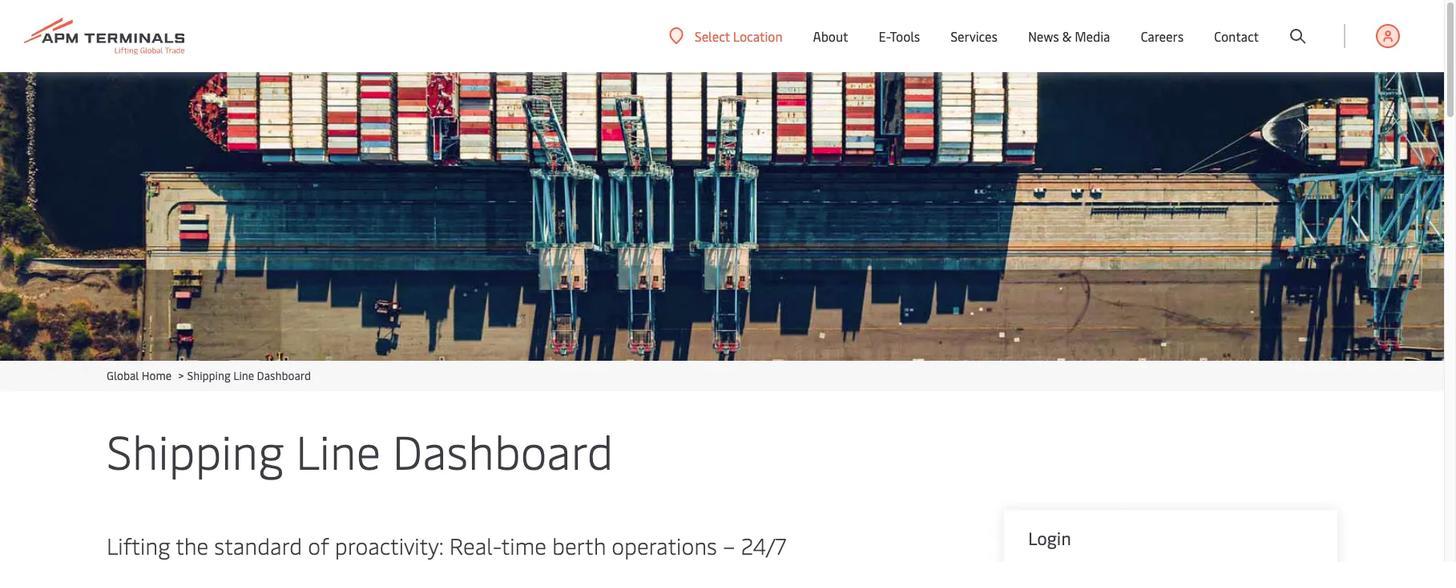 Task type: vqa. For each thing, say whether or not it's contained in the screenshot.
the the inside the What happens after I contact the Maersk Whistleblower system? dropdown button
no



Task type: locate. For each thing, give the bounding box(es) containing it.
e-tools button
[[879, 0, 921, 72]]

1 vertical spatial dashboard
[[393, 418, 614, 482]]

shipping right >
[[187, 368, 231, 383]]

news & media button
[[1029, 0, 1111, 72]]

0 vertical spatial line
[[233, 368, 254, 383]]

1 vertical spatial line
[[296, 418, 381, 482]]

select location
[[695, 27, 783, 44]]

24/7
[[741, 530, 787, 560]]

line
[[233, 368, 254, 383], [296, 418, 381, 482]]

0 horizontal spatial dashboard
[[257, 368, 311, 383]]

1 horizontal spatial dashboard
[[393, 418, 614, 482]]

1 vertical spatial shipping
[[107, 418, 284, 482]]

lifting the standard of proactivity: real-time berth operations – 24/7
[[107, 530, 787, 560]]

contact button
[[1215, 0, 1259, 72]]

global home link
[[107, 368, 172, 383]]

about
[[813, 27, 849, 45]]

select location button
[[669, 27, 783, 44]]

login
[[1029, 526, 1072, 550]]

careers
[[1141, 27, 1184, 45]]

real-
[[450, 530, 502, 560]]

dashboard
[[257, 368, 311, 383], [393, 418, 614, 482]]

of
[[308, 530, 329, 560]]

location
[[733, 27, 783, 44]]

services
[[951, 27, 998, 45]]

shipping
[[187, 368, 231, 383], [107, 418, 284, 482]]

about button
[[813, 0, 849, 72]]

time
[[502, 530, 547, 560]]

0 horizontal spatial line
[[233, 368, 254, 383]]

select
[[695, 27, 730, 44]]

home
[[142, 368, 172, 383]]

shipping down global home > shipping line dashboard
[[107, 418, 284, 482]]



Task type: describe. For each thing, give the bounding box(es) containing it.
contact
[[1215, 27, 1259, 45]]

the
[[176, 530, 209, 560]]

services button
[[951, 0, 998, 72]]

berth
[[552, 530, 606, 560]]

news & media
[[1029, 27, 1111, 45]]

proactivity:
[[335, 530, 444, 560]]

&
[[1063, 27, 1072, 45]]

0 vertical spatial dashboard
[[257, 368, 311, 383]]

tools
[[890, 27, 921, 45]]

lifting
[[107, 530, 170, 560]]

global home > shipping line dashboard
[[107, 368, 311, 383]]

>
[[178, 368, 184, 383]]

global
[[107, 368, 139, 383]]

e-
[[879, 27, 890, 45]]

shipping line dashboard
[[107, 418, 614, 482]]

media
[[1075, 27, 1111, 45]]

1 horizontal spatial line
[[296, 418, 381, 482]]

shipping line dashboard image
[[0, 72, 1445, 361]]

careers button
[[1141, 0, 1184, 72]]

news
[[1029, 27, 1060, 45]]

–
[[723, 530, 735, 560]]

standard
[[214, 530, 302, 560]]

0 vertical spatial shipping
[[187, 368, 231, 383]]

operations
[[612, 530, 717, 560]]

e-tools
[[879, 27, 921, 45]]



